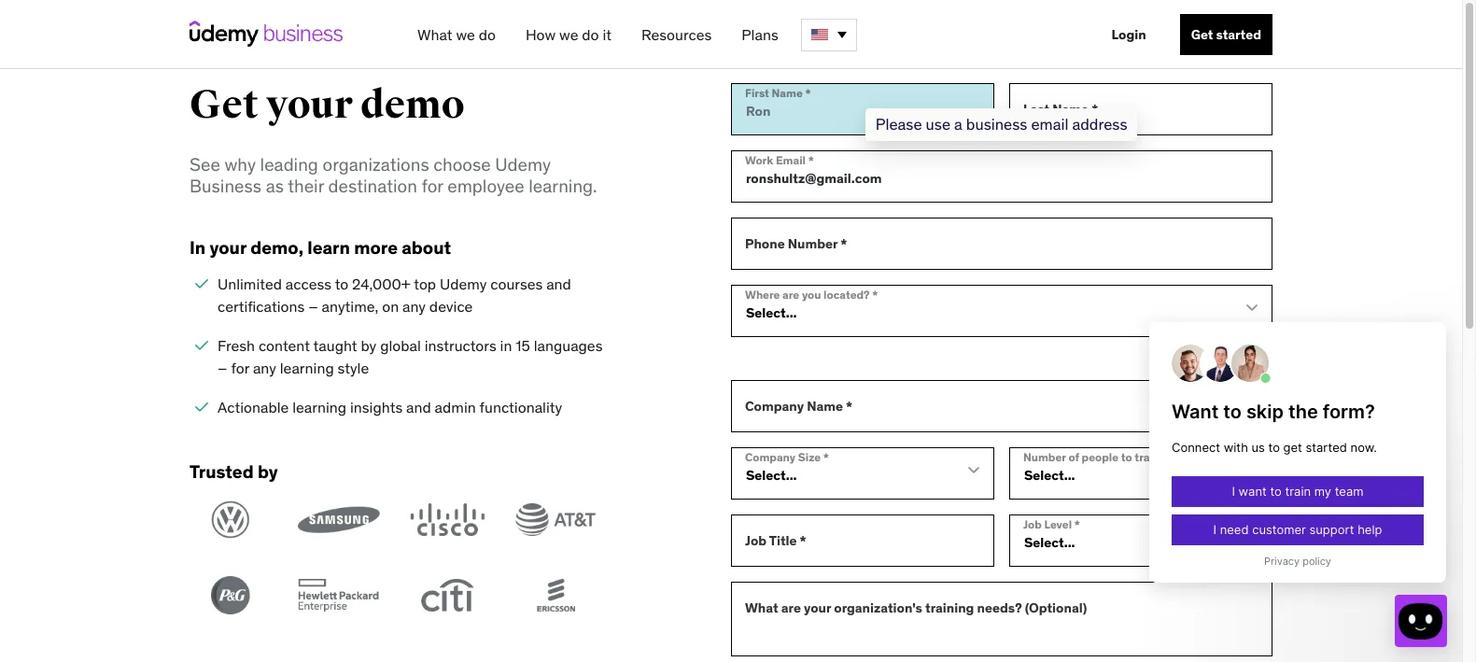 Task type: describe. For each thing, give the bounding box(es) containing it.
more
[[354, 236, 398, 258]]

company for company name *
[[745, 398, 804, 415]]

admin
[[435, 398, 476, 417]]

organization's
[[834, 599, 923, 616]]

people
[[1082, 450, 1119, 464]]

1 vertical spatial learning
[[292, 398, 347, 417]]

style
[[338, 359, 369, 378]]

cisco logo image
[[406, 501, 488, 539]]

global
[[380, 337, 421, 355]]

title
[[769, 532, 797, 549]]

use
[[926, 115, 951, 134]]

in
[[500, 337, 512, 355]]

see
[[190, 153, 220, 176]]

get your demo
[[190, 81, 465, 129]]

as
[[266, 175, 284, 197]]

first name *
[[745, 86, 811, 100]]

ericsson logo image
[[515, 576, 596, 615]]

email
[[776, 153, 806, 167]]

fresh
[[218, 337, 255, 355]]

located?
[[824, 287, 870, 302]]

* for first name *
[[806, 86, 811, 100]]

for for get your demo
[[422, 175, 443, 197]]

how we do it button
[[518, 18, 619, 51]]

plans button
[[734, 18, 786, 51]]

in your demo, learn more about
[[190, 236, 451, 258]]

number of people to train *
[[1024, 450, 1168, 464]]

fresh content taught by global instructors in 15 languages – for any learning style
[[218, 337, 603, 378]]

leading
[[260, 153, 318, 176]]

1 vertical spatial and
[[406, 398, 431, 417]]

your for get
[[266, 81, 353, 129]]

in
[[190, 236, 206, 258]]

of
[[1069, 450, 1080, 464]]

by inside fresh content taught by global instructors in 15 languages – for any learning style
[[361, 337, 377, 355]]

business
[[190, 175, 262, 197]]

login
[[1112, 26, 1147, 43]]

see why leading organizations choose udemy business as their destination for employee learning.
[[190, 153, 597, 197]]

to inside the unlimited access to 24,000+ top udemy courses and certifications – anytime, on any device
[[335, 275, 349, 294]]

2 vertical spatial your
[[804, 599, 831, 616]]

job title *
[[745, 532, 807, 549]]

what are your organization's training needs? (optional)
[[745, 599, 1087, 616]]

learn
[[308, 236, 350, 258]]

size
[[798, 450, 821, 464]]

actionable
[[218, 398, 289, 417]]

last name *
[[1024, 101, 1099, 117]]

device
[[430, 297, 473, 316]]

(optional)
[[1025, 599, 1087, 616]]

0 vertical spatial number
[[788, 235, 838, 252]]

address
[[1073, 115, 1128, 134]]

how
[[526, 25, 556, 44]]

name for last
[[1053, 101, 1089, 117]]

p&g logo image
[[190, 576, 271, 615]]

access
[[286, 275, 332, 294]]

Last Name * text field
[[1010, 83, 1273, 135]]

name for first
[[772, 86, 803, 100]]

please use a business email address
[[876, 115, 1128, 134]]

courses
[[491, 275, 543, 294]]

are for what
[[782, 599, 801, 616]]

trusted by
[[190, 461, 278, 483]]

level
[[1045, 517, 1072, 531]]

udemy business image
[[190, 21, 343, 47]]

we for how
[[560, 25, 579, 44]]

their
[[288, 175, 324, 197]]

24,000+
[[352, 275, 411, 294]]

you
[[802, 287, 821, 302]]

business
[[967, 115, 1028, 134]]

* for company size *
[[824, 450, 829, 464]]

learning.
[[529, 175, 597, 197]]

* for last name *
[[1092, 101, 1099, 117]]

top
[[414, 275, 436, 294]]

samsung logo image
[[298, 501, 380, 539]]

First Name * text field
[[731, 83, 995, 135]]

taught
[[313, 337, 357, 355]]

What are your organization's training needs? (Optional) text field
[[731, 582, 1273, 656]]

and inside the unlimited access to 24,000+ top udemy courses and certifications – anytime, on any device
[[547, 275, 572, 294]]

a
[[955, 115, 963, 134]]

we for what
[[456, 25, 475, 44]]

certifications
[[218, 297, 305, 316]]

* for work email *
[[809, 153, 814, 167]]

choose
[[434, 153, 491, 176]]

do for what we do
[[479, 25, 496, 44]]

unlimited access to 24,000+ top udemy courses and certifications – anytime, on any device
[[218, 275, 572, 316]]

what for what are your organization's training needs? (optional)
[[745, 599, 779, 616]]

are for where
[[783, 287, 800, 302]]

any inside fresh content taught by global instructors in 15 languages – for any learning style
[[253, 359, 276, 378]]

anytime,
[[322, 297, 379, 316]]

do for how we do it
[[582, 25, 599, 44]]

citi logo image
[[406, 576, 488, 615]]

started
[[1217, 26, 1262, 43]]

functionality
[[480, 398, 562, 417]]

email
[[1032, 115, 1069, 134]]

about
[[402, 236, 451, 258]]

languages
[[534, 337, 603, 355]]

at&t logo image
[[515, 501, 596, 539]]

Job Title * text field
[[731, 514, 995, 567]]

company name *
[[745, 398, 853, 415]]



Task type: locate. For each thing, give the bounding box(es) containing it.
for inside see why leading organizations choose udemy business as their destination for employee learning.
[[422, 175, 443, 197]]

get for get started
[[1192, 26, 1214, 43]]

any
[[403, 297, 426, 316], [253, 359, 276, 378]]

1 vertical spatial are
[[782, 599, 801, 616]]

number left the of
[[1024, 450, 1066, 464]]

we inside dropdown button
[[560, 25, 579, 44]]

job left title
[[745, 532, 767, 549]]

1 vertical spatial –
[[218, 359, 228, 378]]

your right in
[[210, 236, 247, 258]]

on
[[382, 297, 399, 316]]

train
[[1135, 450, 1160, 464]]

1 horizontal spatial name
[[807, 398, 843, 415]]

do inside what we do popup button
[[479, 25, 496, 44]]

1 vertical spatial udemy
[[440, 275, 487, 294]]

your
[[266, 81, 353, 129], [210, 236, 247, 258], [804, 599, 831, 616]]

0 horizontal spatial name
[[772, 86, 803, 100]]

0 vertical spatial by
[[361, 337, 377, 355]]

we right "how"
[[560, 25, 579, 44]]

0 horizontal spatial what
[[418, 25, 453, 44]]

– inside fresh content taught by global instructors in 15 languages – for any learning style
[[218, 359, 228, 378]]

0 horizontal spatial any
[[253, 359, 276, 378]]

and left admin at the bottom left
[[406, 398, 431, 417]]

2 horizontal spatial your
[[804, 599, 831, 616]]

what for what we do
[[418, 25, 453, 44]]

1 horizontal spatial we
[[560, 25, 579, 44]]

get started
[[1192, 26, 1262, 43]]

what down job title *
[[745, 599, 779, 616]]

insights
[[350, 398, 403, 417]]

unlimited
[[218, 275, 282, 294]]

1 vertical spatial what
[[745, 599, 779, 616]]

0 horizontal spatial number
[[788, 235, 838, 252]]

get
[[1192, 26, 1214, 43], [190, 81, 259, 129]]

1 horizontal spatial any
[[403, 297, 426, 316]]

– for anytime,
[[308, 297, 318, 316]]

by
[[361, 337, 377, 355], [258, 461, 278, 483]]

udemy right choose on the left top of page
[[495, 153, 551, 176]]

by right trusted
[[258, 461, 278, 483]]

– down access at the left
[[308, 297, 318, 316]]

it
[[603, 25, 612, 44]]

0 horizontal spatial do
[[479, 25, 496, 44]]

any right the on
[[403, 297, 426, 316]]

for inside fresh content taught by global instructors in 15 languages – for any learning style
[[231, 359, 249, 378]]

0 vertical spatial any
[[403, 297, 426, 316]]

to left train
[[1122, 450, 1133, 464]]

first
[[745, 86, 770, 100]]

0 vertical spatial to
[[335, 275, 349, 294]]

for down fresh at left
[[231, 359, 249, 378]]

resources
[[642, 25, 712, 44]]

udemy for any
[[440, 275, 487, 294]]

1 horizontal spatial your
[[266, 81, 353, 129]]

0 vertical spatial your
[[266, 81, 353, 129]]

1 vertical spatial your
[[210, 236, 247, 258]]

0 vertical spatial are
[[783, 287, 800, 302]]

menu navigation
[[403, 0, 1273, 69]]

1 horizontal spatial udemy
[[495, 153, 551, 176]]

1 vertical spatial job
[[745, 532, 767, 549]]

your for in
[[210, 236, 247, 258]]

content
[[259, 337, 310, 355]]

name right the last
[[1053, 101, 1089, 117]]

instructors
[[425, 337, 497, 355]]

0 vertical spatial what
[[418, 25, 453, 44]]

number
[[788, 235, 838, 252], [1024, 450, 1066, 464]]

volkswagen logo image
[[190, 501, 271, 539]]

2 company from the top
[[745, 450, 796, 464]]

company left size
[[745, 450, 796, 464]]

0 horizontal spatial by
[[258, 461, 278, 483]]

1 vertical spatial get
[[190, 81, 259, 129]]

0 horizontal spatial to
[[335, 275, 349, 294]]

– down fresh at left
[[218, 359, 228, 378]]

udemy up the device
[[440, 275, 487, 294]]

any inside the unlimited access to 24,000+ top udemy courses and certifications – anytime, on any device
[[403, 297, 426, 316]]

learning down content
[[280, 359, 334, 378]]

0 vertical spatial name
[[772, 86, 803, 100]]

organizations
[[323, 153, 429, 176]]

0 vertical spatial company
[[745, 398, 804, 415]]

work email *
[[745, 153, 814, 167]]

are
[[783, 287, 800, 302], [782, 599, 801, 616]]

your up leading
[[266, 81, 353, 129]]

for left employee on the left of page
[[422, 175, 443, 197]]

1 we from the left
[[456, 25, 475, 44]]

learning inside fresh content taught by global instructors in 15 languages – for any learning style
[[280, 359, 334, 378]]

1 horizontal spatial do
[[582, 25, 599, 44]]

0 horizontal spatial job
[[745, 532, 767, 549]]

*
[[806, 86, 811, 100], [1092, 101, 1099, 117], [809, 153, 814, 167], [841, 235, 848, 252], [873, 287, 878, 302], [846, 398, 853, 415], [824, 450, 829, 464], [1163, 450, 1168, 464], [1075, 517, 1081, 531], [800, 532, 807, 549]]

0 vertical spatial get
[[1192, 26, 1214, 43]]

we left "how"
[[456, 25, 475, 44]]

employee
[[448, 175, 525, 197]]

* for job level *
[[1075, 517, 1081, 531]]

company for company size *
[[745, 450, 796, 464]]

to
[[335, 275, 349, 294], [1122, 450, 1133, 464]]

1 horizontal spatial get
[[1192, 26, 1214, 43]]

job
[[1024, 517, 1042, 531], [745, 532, 767, 549]]

2 we from the left
[[560, 25, 579, 44]]

1 vertical spatial by
[[258, 461, 278, 483]]

name for company
[[807, 398, 843, 415]]

udemy inside see why leading organizations choose udemy business as their destination for employee learning.
[[495, 153, 551, 176]]

1 vertical spatial for
[[231, 359, 249, 378]]

1 horizontal spatial number
[[1024, 450, 1066, 464]]

* for job title *
[[800, 532, 807, 549]]

udemy inside the unlimited access to 24,000+ top udemy courses and certifications – anytime, on any device
[[440, 275, 487, 294]]

get for get your demo
[[190, 81, 259, 129]]

0 horizontal spatial we
[[456, 25, 475, 44]]

any down content
[[253, 359, 276, 378]]

what
[[418, 25, 453, 44], [745, 599, 779, 616]]

company up the company size *
[[745, 398, 804, 415]]

needs?
[[977, 599, 1022, 616]]

plans
[[742, 25, 779, 44]]

work
[[745, 153, 774, 167]]

get started link
[[1180, 14, 1273, 55]]

1 vertical spatial name
[[1053, 101, 1089, 117]]

how we do it
[[526, 25, 612, 44]]

to up anytime, on the left top of page
[[335, 275, 349, 294]]

learning
[[280, 359, 334, 378], [292, 398, 347, 417]]

are down title
[[782, 599, 801, 616]]

where are you located? *
[[745, 287, 878, 302]]

phone
[[745, 235, 785, 252]]

name right 'first'
[[772, 86, 803, 100]]

0 horizontal spatial your
[[210, 236, 247, 258]]

get left started
[[1192, 26, 1214, 43]]

0 vertical spatial udemy
[[495, 153, 551, 176]]

0 horizontal spatial get
[[190, 81, 259, 129]]

are left you
[[783, 287, 800, 302]]

do left "how"
[[479, 25, 496, 44]]

– inside the unlimited access to 24,000+ top udemy courses and certifications – anytime, on any device
[[308, 297, 318, 316]]

Work Email * email field
[[731, 150, 1273, 202]]

learning down the style
[[292, 398, 347, 417]]

1 horizontal spatial what
[[745, 599, 779, 616]]

Phone Number * telephone field
[[731, 217, 1273, 270]]

get inside menu navigation
[[1192, 26, 1214, 43]]

login button
[[1101, 14, 1158, 55]]

demo
[[361, 81, 465, 129]]

name up size
[[807, 398, 843, 415]]

0 vertical spatial learning
[[280, 359, 334, 378]]

get up "why"
[[190, 81, 259, 129]]

udemy for learning.
[[495, 153, 551, 176]]

0 vertical spatial for
[[422, 175, 443, 197]]

0 vertical spatial and
[[547, 275, 572, 294]]

job left level
[[1024, 517, 1042, 531]]

job level *
[[1024, 517, 1081, 531]]

2 vertical spatial name
[[807, 398, 843, 415]]

phone number *
[[745, 235, 848, 252]]

what up demo
[[418, 25, 453, 44]]

company
[[745, 398, 804, 415], [745, 450, 796, 464]]

and right courses
[[547, 275, 572, 294]]

do left it
[[582, 25, 599, 44]]

demo,
[[250, 236, 304, 258]]

1 vertical spatial any
[[253, 359, 276, 378]]

–
[[308, 297, 318, 316], [218, 359, 228, 378]]

where
[[745, 287, 780, 302]]

– for for
[[218, 359, 228, 378]]

what we do
[[418, 25, 496, 44]]

Company Name * text field
[[731, 380, 1273, 432]]

do
[[479, 25, 496, 44], [582, 25, 599, 44]]

15
[[516, 337, 530, 355]]

0 horizontal spatial and
[[406, 398, 431, 417]]

company size *
[[745, 450, 829, 464]]

what inside popup button
[[418, 25, 453, 44]]

0 horizontal spatial for
[[231, 359, 249, 378]]

destination
[[328, 175, 417, 197]]

2 horizontal spatial name
[[1053, 101, 1089, 117]]

do inside how we do it dropdown button
[[582, 25, 599, 44]]

job for job level *
[[1024, 517, 1042, 531]]

1 vertical spatial company
[[745, 450, 796, 464]]

resources button
[[634, 18, 719, 51]]

2 do from the left
[[582, 25, 599, 44]]

what we do button
[[410, 18, 503, 51]]

actionable learning insights and admin functionality
[[218, 398, 562, 417]]

1 horizontal spatial and
[[547, 275, 572, 294]]

1 do from the left
[[479, 25, 496, 44]]

1 horizontal spatial to
[[1122, 450, 1133, 464]]

last
[[1024, 101, 1050, 117]]

* for phone number *
[[841, 235, 848, 252]]

by up the style
[[361, 337, 377, 355]]

0 vertical spatial –
[[308, 297, 318, 316]]

for for unlimited access to 24,000+ top udemy courses and certifications – anytime, on any device
[[231, 359, 249, 378]]

name
[[772, 86, 803, 100], [1053, 101, 1089, 117], [807, 398, 843, 415]]

your left the organization's
[[804, 599, 831, 616]]

0 horizontal spatial –
[[218, 359, 228, 378]]

1 vertical spatial to
[[1122, 450, 1133, 464]]

1 horizontal spatial for
[[422, 175, 443, 197]]

1 vertical spatial number
[[1024, 450, 1066, 464]]

udemy
[[495, 153, 551, 176], [440, 275, 487, 294]]

1 company from the top
[[745, 398, 804, 415]]

0 horizontal spatial udemy
[[440, 275, 487, 294]]

trusted
[[190, 461, 254, 483]]

hewlett packard enterprise logo image
[[298, 576, 380, 615]]

* for company name *
[[846, 398, 853, 415]]

we inside popup button
[[456, 25, 475, 44]]

number right the phone
[[788, 235, 838, 252]]

1 horizontal spatial –
[[308, 297, 318, 316]]

why
[[225, 153, 256, 176]]

please
[[876, 115, 922, 134]]

job for job title *
[[745, 532, 767, 549]]

1 horizontal spatial job
[[1024, 517, 1042, 531]]

training
[[926, 599, 975, 616]]

0 vertical spatial job
[[1024, 517, 1042, 531]]

1 horizontal spatial by
[[361, 337, 377, 355]]



Task type: vqa. For each thing, say whether or not it's contained in the screenshot.
Assessments (Requires Pro add-on)
no



